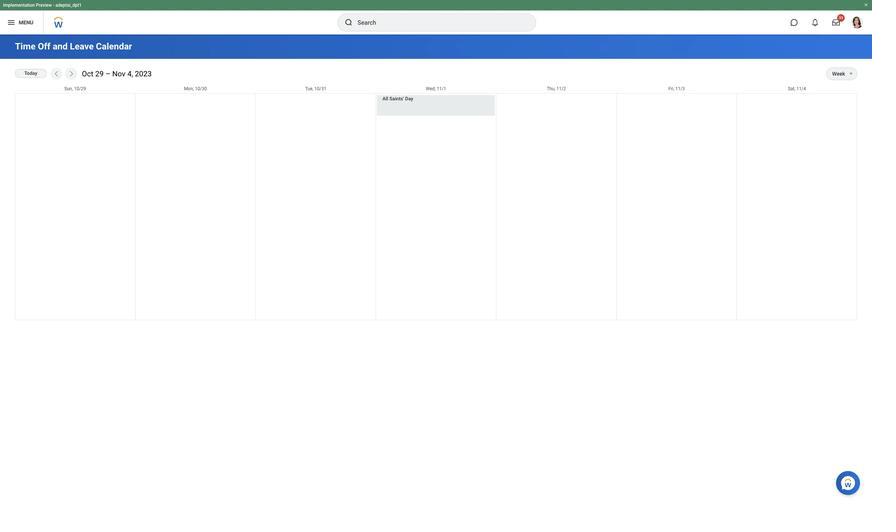 Task type: locate. For each thing, give the bounding box(es) containing it.
sat,
[[788, 86, 796, 91]]

time
[[15, 41, 36, 52]]

chevron right image
[[67, 70, 75, 78]]

today
[[24, 71, 37, 76]]

off
[[38, 41, 50, 52]]

wed, 11/1
[[426, 86, 446, 91]]

Search Workday  search field
[[358, 14, 520, 31]]

4,
[[127, 69, 133, 78]]

caret down image
[[847, 71, 856, 77]]

10/29
[[74, 86, 86, 91]]

2023
[[135, 69, 152, 78]]

mon, 10/30
[[184, 86, 207, 91]]

saints'
[[390, 96, 404, 102]]

time off and leave calendar main content
[[0, 34, 873, 327]]

implementation
[[3, 3, 35, 8]]

sun,
[[64, 86, 73, 91]]

week button
[[827, 68, 846, 80]]

all saints' day
[[383, 96, 414, 102]]

inbox large image
[[833, 19, 840, 26]]

thu, 11/2
[[547, 86, 566, 91]]

wed,
[[426, 86, 436, 91]]

-
[[53, 3, 54, 8]]

week
[[833, 71, 846, 77]]

all
[[383, 96, 388, 102]]

adeptai_dpt1
[[56, 3, 82, 8]]

11/3
[[676, 86, 685, 91]]

calendar
[[96, 41, 132, 52]]

implementation preview -   adeptai_dpt1
[[3, 3, 82, 8]]

fri,
[[669, 86, 675, 91]]

justify image
[[7, 18, 16, 27]]

sun, 10/29
[[64, 86, 86, 91]]



Task type: describe. For each thing, give the bounding box(es) containing it.
profile logan mcneil image
[[852, 16, 864, 30]]

search image
[[344, 18, 353, 27]]

11/2
[[557, 86, 566, 91]]

33 button
[[828, 14, 845, 31]]

today button
[[15, 69, 47, 78]]

oct
[[82, 69, 93, 78]]

11/4
[[797, 86, 806, 91]]

oct 29 – nov 4, 2023
[[82, 69, 152, 78]]

and
[[53, 41, 68, 52]]

menu
[[19, 19, 33, 25]]

nov
[[112, 69, 126, 78]]

time off and leave calendar
[[15, 41, 132, 52]]

10/31
[[315, 86, 327, 91]]

leave
[[70, 41, 94, 52]]

tue, 10/31
[[305, 86, 327, 91]]

notifications large image
[[812, 19, 819, 26]]

chevron left image
[[53, 70, 60, 78]]

sat, 11/4
[[788, 86, 806, 91]]

menu button
[[0, 10, 43, 34]]

–
[[106, 69, 111, 78]]

fri, 11/3
[[669, 86, 685, 91]]

mon,
[[184, 86, 194, 91]]

day
[[405, 96, 414, 102]]

menu banner
[[0, 0, 873, 34]]

11/1
[[437, 86, 446, 91]]

33
[[839, 16, 844, 20]]

tue,
[[305, 86, 314, 91]]

10/30
[[195, 86, 207, 91]]

29
[[95, 69, 104, 78]]

preview
[[36, 3, 52, 8]]

thu,
[[547, 86, 556, 91]]

close environment banner image
[[864, 3, 869, 7]]



Task type: vqa. For each thing, say whether or not it's contained in the screenshot.
11/4
yes



